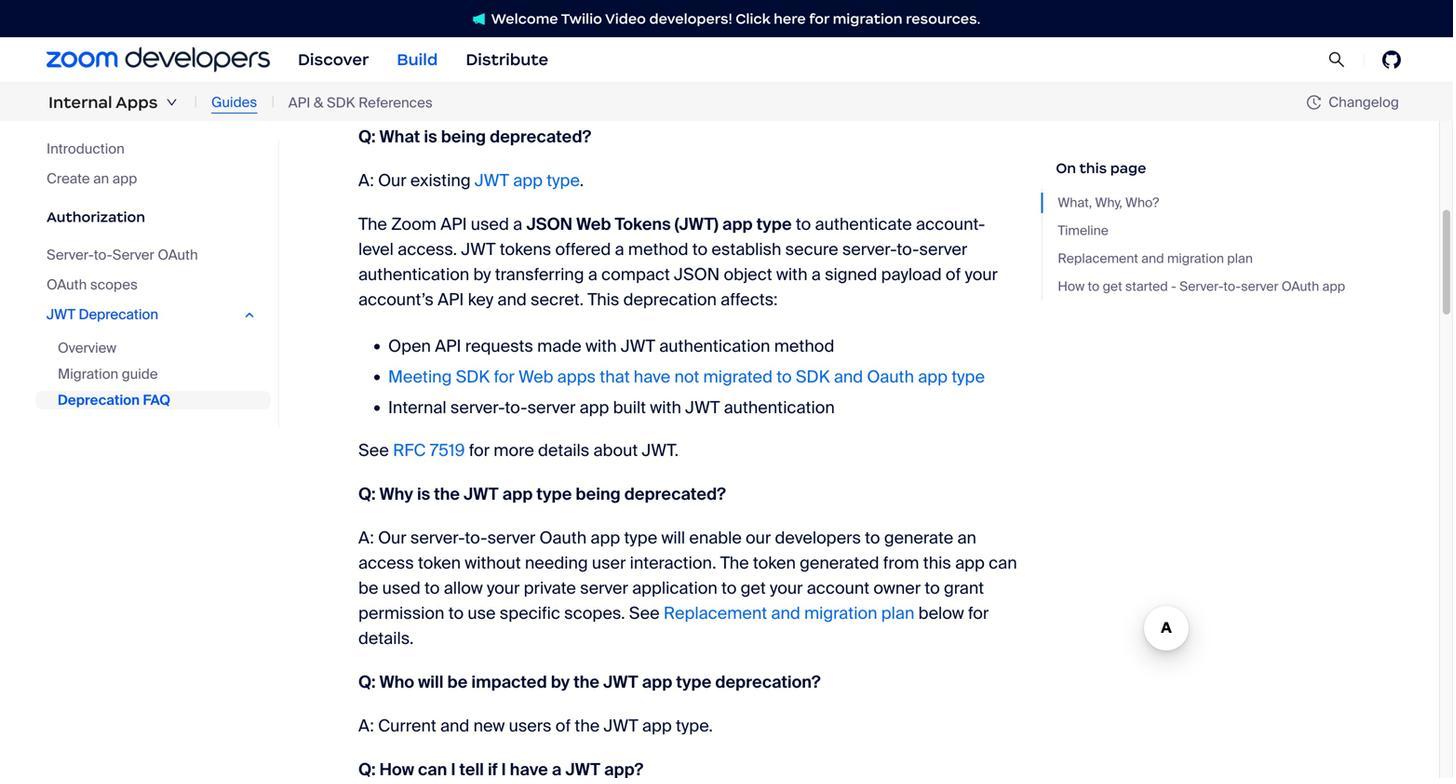 Task type: locate. For each thing, give the bounding box(es) containing it.
server inside "how to get started - server-to-server oauth app" link
[[1241, 278, 1279, 295]]

1 menu from the top
[[35, 140, 279, 428]]

user
[[592, 553, 626, 574]]

1 token from the left
[[418, 553, 461, 574]]

replacement and migration plan inside replacement and migration plan link
[[1058, 250, 1253, 267]]

0 horizontal spatial will
[[418, 672, 444, 693]]

see rfc 7519 for more details about jwt.
[[358, 440, 679, 461]]

api inside api & sdk references link
[[288, 93, 310, 111]]

who
[[379, 672, 414, 693]]

why, down 'on this page'
[[1095, 194, 1122, 211]]

type inside open api requests made with jwt authentication method meeting sdk for web apps that have not migrated to sdk and oauth app type internal server-to-server app built with jwt authentication
[[952, 367, 985, 388]]

0 vertical spatial authentication
[[358, 264, 469, 286]]

q: for q: what is being deprecated?
[[358, 126, 376, 148]]

deprecation
[[79, 305, 158, 324], [58, 391, 140, 409]]

a: inside "a: our server-to-server oauth app type will enable our developers to generate an access token without needing user interaction. the token generated from this app can be used to allow your private server application to get your account owner to grant permission to use specific scopes. see"
[[358, 528, 374, 549]]

oauth inside "a: our server-to-server oauth app type will enable our developers to generate an access token without needing user interaction. the token generated from this app can be used to allow your private server application to get your account owner to grant permission to use specific scopes. see"
[[540, 528, 587, 549]]

authentication down the access.
[[358, 264, 469, 286]]

sdk down requests
[[456, 367, 490, 388]]

0 horizontal spatial web
[[519, 367, 553, 388]]

rfc 7519 link
[[393, 440, 465, 461]]

1 horizontal spatial your
[[770, 578, 803, 599]]

app
[[112, 169, 137, 188], [513, 170, 543, 191], [722, 214, 753, 235], [1322, 278, 1345, 295], [918, 367, 948, 388], [580, 397, 609, 419], [502, 484, 533, 505], [591, 528, 620, 549], [955, 553, 985, 574], [642, 672, 672, 693], [642, 716, 672, 737]]

0 vertical spatial see
[[358, 440, 389, 461]]

the zoom api used a json web tokens (jwt) app type
[[358, 214, 792, 235]]

1 vertical spatial by
[[551, 672, 570, 693]]

0 vertical spatial will
[[661, 528, 685, 549]]

to right how
[[1088, 278, 1100, 295]]

your down without
[[487, 578, 520, 599]]

2 horizontal spatial sdk
[[796, 367, 830, 388]]

1 vertical spatial deprecation
[[58, 391, 140, 409]]

to- up more
[[505, 397, 527, 419]]

see
[[358, 440, 389, 461], [629, 603, 660, 624]]

plan
[[1227, 250, 1253, 267], [881, 603, 915, 624]]

by up a: current and new users of the jwt app type.
[[551, 672, 570, 693]]

1 vertical spatial why,
[[1095, 194, 1122, 211]]

our inside "a: our server-to-server oauth app type will enable our developers to generate an access token without needing user interaction. the token generated from this app can be used to allow your private server application to get your account owner to grant permission to use specific scopes. see"
[[378, 528, 406, 549]]

down image
[[166, 97, 177, 108]]

1 horizontal spatial see
[[629, 603, 660, 624]]

1 vertical spatial deprecated?
[[624, 484, 726, 505]]

1 horizontal spatial json
[[674, 264, 720, 286]]

0 vertical spatial be
[[358, 578, 378, 599]]

server- up oauth scopes
[[47, 246, 94, 264]]

0 vertical spatial web
[[576, 214, 611, 235]]

open
[[388, 336, 431, 357]]

by up key
[[473, 264, 491, 286]]

your left account
[[770, 578, 803, 599]]

server- up 7519
[[450, 397, 505, 419]]

and inside open api requests made with jwt authentication method meeting sdk for web apps that have not migrated to sdk and oauth app type internal server-to-server app built with jwt authentication
[[834, 367, 863, 388]]

0 vertical spatial this
[[1079, 159, 1107, 177]]

with down 'secure'
[[776, 264, 808, 286]]

welcome twilio video developers! click here for migration resources. link
[[454, 9, 999, 28]]

users
[[509, 716, 552, 737]]

jwt down q: who will be impacted by the jwt app type deprecation?
[[604, 716, 638, 737]]

replacement and migration plan link up how to get started - server-to-server oauth app
[[1058, 249, 1345, 269]]

internal down meeting
[[388, 397, 447, 419]]

your inside "to authenticate account- level access. jwt tokens offered a method to establish secure server-to-server authentication by transferring a compact json object with a signed payload of your account's api key and secret. this deprecation affects:"
[[965, 264, 998, 286]]

0 vertical spatial is
[[424, 126, 437, 148]]

1 horizontal spatial oauth
[[867, 367, 914, 388]]

replacement down timeline
[[1058, 250, 1138, 267]]

to- up payload
[[897, 239, 919, 260]]

api & sdk references link
[[288, 92, 433, 113]]

zoom
[[391, 214, 437, 235]]

an right the generate
[[957, 528, 976, 549]]

migration left resources.
[[833, 10, 903, 27]]

is for what
[[424, 126, 437, 148]]

0 horizontal spatial why,
[[437, 77, 500, 107]]

being up a: our existing jwt app type .
[[441, 126, 486, 148]]

2 vertical spatial q:
[[358, 672, 376, 693]]

server- inside "a: our server-to-server oauth app type will enable our developers to generate an access token without needing user interaction. the token generated from this app can be used to allow your private server application to get your account owner to grant permission to use specific scopes. see"
[[410, 528, 465, 549]]

0 horizontal spatial method
[[628, 239, 688, 260]]

used up tokens
[[471, 214, 509, 235]]

2 vertical spatial authentication
[[724, 397, 835, 419]]

jwt.
[[642, 440, 679, 461]]

how to get started - server-to-server oauth app
[[1058, 278, 1345, 295]]

1 vertical spatial the
[[574, 672, 600, 693]]

what, up what
[[358, 77, 432, 107]]

internal inside open api requests made with jwt authentication method meeting sdk for web apps that have not migrated to sdk and oauth app type internal server-to-server app built with jwt authentication
[[388, 397, 447, 419]]

oauth scopes
[[47, 276, 138, 294]]

the
[[434, 484, 460, 505], [574, 672, 600, 693], [575, 716, 600, 737]]

for down grant in the bottom right of the page
[[968, 603, 989, 624]]

to left use
[[448, 603, 464, 624]]

q: left what
[[358, 126, 376, 148]]

0 horizontal spatial replacement
[[664, 603, 767, 624]]

used
[[471, 214, 509, 235], [382, 578, 421, 599]]

a: up level
[[358, 170, 374, 191]]

for inside below for details.
[[968, 603, 989, 624]]

needing
[[525, 553, 588, 574]]

1 vertical spatial our
[[378, 528, 406, 549]]

server down "account-"
[[919, 239, 968, 260]]

with inside "to authenticate account- level access. jwt tokens offered a method to establish secure server-to-server authentication by transferring a compact json object with a signed payload of your account's api key and secret. this deprecation affects:"
[[776, 264, 808, 286]]

more
[[494, 440, 534, 461]]

replacement down application
[[664, 603, 767, 624]]

authentication inside "to authenticate account- level access. jwt tokens offered a method to establish secure server-to-server authentication by transferring a compact json object with a signed payload of your account's api key and secret. this deprecation affects:"
[[358, 264, 469, 286]]

of right payload
[[946, 264, 961, 286]]

q: left who
[[358, 672, 376, 693]]

replacement for the leftmost replacement and migration plan link
[[664, 603, 767, 624]]

1 vertical spatial plan
[[881, 603, 915, 624]]

0 vertical spatial get
[[1103, 278, 1122, 295]]

migration down timeline link
[[1167, 250, 1224, 267]]

1 horizontal spatial used
[[471, 214, 509, 235]]

of right users at the left of page
[[556, 716, 571, 737]]

an inside "a: our server-to-server oauth app type will enable our developers to generate an access token without needing user interaction. the token generated from this app can be used to allow your private server application to get your account owner to grant permission to use specific scopes. see"
[[957, 528, 976, 549]]

0 vertical spatial an
[[93, 169, 109, 188]]

signed
[[825, 264, 877, 286]]

0 horizontal spatial get
[[741, 578, 766, 599]]

1 our from the top
[[378, 170, 406, 191]]

is right 'why'
[[417, 484, 430, 505]]

deprecation down migration
[[58, 391, 140, 409]]

web down 'made'
[[519, 367, 553, 388]]

a: left current at left bottom
[[358, 716, 374, 737]]

access.
[[398, 239, 457, 260]]

2 q: from the top
[[358, 484, 376, 505]]

method down tokens
[[628, 239, 688, 260]]

0 vertical spatial our
[[378, 170, 406, 191]]

with down have
[[650, 397, 681, 419]]

a up tokens
[[513, 214, 522, 235]]

1 vertical spatial an
[[957, 528, 976, 549]]

token
[[418, 553, 461, 574], [753, 553, 796, 574]]

0 vertical spatial replacement and migration plan link
[[1058, 249, 1345, 269]]

get inside "a: our server-to-server oauth app type will enable our developers to generate an access token without needing user interaction. the token generated from this app can be used to allow your private server application to get your account owner to grant permission to use specific scopes. see"
[[741, 578, 766, 599]]

2 a: from the top
[[358, 528, 374, 549]]

1 vertical spatial replacement and migration plan
[[664, 603, 915, 624]]

server down timeline link
[[1241, 278, 1279, 295]]

json up 'deprecation'
[[674, 264, 720, 286]]

2 our from the top
[[378, 528, 406, 549]]

0 horizontal spatial be
[[358, 578, 378, 599]]

to down enable
[[721, 578, 737, 599]]

1 vertical spatial get
[[741, 578, 766, 599]]

1 vertical spatial this
[[923, 553, 951, 574]]

for inside open api requests made with jwt authentication method meeting sdk for web apps that have not migrated to sdk and oauth app type internal server-to-server app built with jwt authentication
[[494, 367, 515, 388]]

0 vertical spatial q:
[[358, 126, 376, 148]]

deprecation inside overview migration guide deprecation faq
[[58, 391, 140, 409]]

server-
[[47, 246, 94, 264], [1180, 278, 1224, 295]]

for down requests
[[494, 367, 515, 388]]

establish
[[712, 239, 781, 260]]

our up access
[[378, 528, 406, 549]]

will up interaction.
[[661, 528, 685, 549]]

plan for the topmost replacement and migration plan link
[[1227, 250, 1253, 267]]

being down about
[[576, 484, 621, 505]]

a: for a: our existing jwt app type .
[[358, 170, 374, 191]]

a down offered at top left
[[588, 264, 597, 286]]

internal up the introduction
[[48, 92, 112, 113]]

1 q: from the top
[[358, 126, 376, 148]]

key
[[468, 289, 494, 311]]

jwt up have
[[621, 336, 655, 357]]

server inside "to authenticate account- level access. jwt tokens offered a method to establish secure server-to-server authentication by transferring a compact json object with a signed payload of your account's api key and secret. this deprecation affects:"
[[919, 239, 968, 260]]

the down q: who will be impacted by the jwt app type deprecation?
[[575, 716, 600, 737]]

deprecated? down jwt.
[[624, 484, 726, 505]]

see left rfc
[[358, 440, 389, 461]]

with up that
[[586, 336, 617, 357]]

page
[[1110, 159, 1146, 177]]

introduction
[[47, 140, 125, 158]]

1 horizontal spatial what,
[[1058, 194, 1092, 211]]

3 a: from the top
[[358, 716, 374, 737]]

guide
[[122, 365, 158, 383]]

to up 'secure'
[[796, 214, 811, 235]]

get down our at the bottom right
[[741, 578, 766, 599]]

twilio
[[561, 10, 602, 27]]

what, why, who? down 'on this page'
[[1058, 194, 1159, 211]]

account
[[807, 578, 870, 599]]

1 a: from the top
[[358, 170, 374, 191]]

api & sdk references
[[288, 93, 433, 111]]

1 horizontal spatial what, why, who?
[[1058, 194, 1159, 211]]

replacement for the topmost replacement and migration plan link
[[1058, 250, 1138, 267]]

for right 'here'
[[809, 10, 829, 27]]

the up a: current and new users of the jwt app type.
[[574, 672, 600, 693]]

1 horizontal spatial will
[[661, 528, 685, 549]]

api left key
[[438, 289, 464, 311]]

1 horizontal spatial replacement
[[1058, 250, 1138, 267]]

this down the generate
[[923, 553, 951, 574]]

to
[[796, 214, 811, 235], [692, 239, 708, 260], [1088, 278, 1100, 295], [777, 367, 792, 388], [865, 528, 880, 549], [425, 578, 440, 599], [721, 578, 737, 599], [925, 578, 940, 599], [448, 603, 464, 624]]

web
[[576, 214, 611, 235], [519, 367, 553, 388]]

0 vertical spatial a:
[[358, 170, 374, 191]]

scopes.
[[564, 603, 625, 624]]

method inside "to authenticate account- level access. jwt tokens offered a method to establish secure server-to-server authentication by transferring a compact json object with a signed payload of your account's api key and secret. this deprecation affects:"
[[628, 239, 688, 260]]

plan down owner at right bottom
[[881, 603, 915, 624]]

q: for q: who will be impacted by the jwt app type deprecation?
[[358, 672, 376, 693]]

1 vertical spatial oauth
[[540, 528, 587, 549]]

authentication down migrated
[[724, 397, 835, 419]]

1 horizontal spatial of
[[946, 264, 961, 286]]

3 q: from the top
[[358, 672, 376, 693]]

deprecated?
[[490, 126, 591, 148], [624, 484, 726, 505]]

account's
[[358, 289, 434, 311]]

0 vertical spatial used
[[471, 214, 509, 235]]

1 vertical spatial will
[[418, 672, 444, 693]]

a
[[513, 214, 522, 235], [615, 239, 624, 260], [588, 264, 597, 286], [812, 264, 821, 286]]

0 horizontal spatial replacement and migration plan
[[664, 603, 915, 624]]

0 vertical spatial what,
[[358, 77, 432, 107]]

our
[[746, 528, 771, 549]]

1 horizontal spatial plan
[[1227, 250, 1253, 267]]

used up "permission"
[[382, 578, 421, 599]]

plan down timeline link
[[1227, 250, 1253, 267]]

a: for a: current and new users of the jwt app type.
[[358, 716, 374, 737]]

0 vertical spatial what, why, who?
[[358, 77, 575, 107]]

menu
[[35, 140, 279, 428], [35, 331, 278, 417]]

1 vertical spatial q:
[[358, 484, 376, 505]]

to left allow
[[425, 578, 440, 599]]

1 vertical spatial json
[[674, 264, 720, 286]]

0 vertical spatial migration
[[833, 10, 903, 27]]

a down 'secure'
[[812, 264, 821, 286]]

1 vertical spatial with
[[586, 336, 617, 357]]

2 menu from the top
[[35, 331, 278, 417]]

overview migration guide deprecation faq
[[58, 339, 170, 409]]

1 vertical spatial used
[[382, 578, 421, 599]]

jwt left tokens
[[461, 239, 496, 260]]

1 horizontal spatial an
[[957, 528, 976, 549]]

will right who
[[418, 672, 444, 693]]

1 horizontal spatial deprecated?
[[624, 484, 726, 505]]

to inside "how to get started - server-to-server oauth app" link
[[1088, 278, 1100, 295]]

replacement and migration plan for the leftmost replacement and migration plan link
[[664, 603, 915, 624]]

web up offered at top left
[[576, 214, 611, 235]]

who?
[[505, 77, 575, 107], [1126, 194, 1159, 211]]

from
[[883, 553, 919, 574]]

an
[[93, 169, 109, 188], [957, 528, 976, 549]]

to up the "below"
[[925, 578, 940, 599]]

type.
[[676, 716, 713, 737]]

deprecation down scopes
[[79, 305, 158, 324]]

token up allow
[[418, 553, 461, 574]]

an right create
[[93, 169, 109, 188]]

server- right -
[[1180, 278, 1224, 295]]

server down user
[[580, 578, 628, 599]]

application
[[632, 578, 718, 599]]

0 horizontal spatial oauth
[[540, 528, 587, 549]]

level
[[358, 239, 394, 260]]

our
[[378, 170, 406, 191], [378, 528, 406, 549]]

0 horizontal spatial of
[[556, 716, 571, 737]]

notification image
[[473, 13, 491, 26], [473, 13, 486, 26]]

a:
[[358, 170, 374, 191], [358, 528, 374, 549], [358, 716, 374, 737]]

method
[[628, 239, 688, 260], [774, 336, 835, 357]]

replacement and migration plan down account
[[664, 603, 915, 624]]

to- up without
[[465, 528, 487, 549]]

api left &
[[288, 93, 310, 111]]

api up the access.
[[441, 214, 467, 235]]

changelog
[[1329, 93, 1399, 111]]

1 horizontal spatial token
[[753, 553, 796, 574]]

see down application
[[629, 603, 660, 624]]

what, up timeline
[[1058, 194, 1092, 211]]

api
[[288, 93, 310, 111], [441, 214, 467, 235], [438, 289, 464, 311], [435, 336, 461, 357]]

0 horizontal spatial internal
[[48, 92, 112, 113]]

1 vertical spatial is
[[417, 484, 430, 505]]

q: left 'why'
[[358, 484, 376, 505]]

0 horizontal spatial see
[[358, 440, 389, 461]]

replacement and migration plan up started
[[1058, 250, 1253, 267]]

0 horizontal spatial deprecated?
[[490, 126, 591, 148]]

1 horizontal spatial being
[[576, 484, 621, 505]]

be inside "a: our server-to-server oauth app type will enable our developers to generate an access token without needing user interaction. the token generated from this app can be used to allow your private server application to get your account owner to grant permission to use specific scopes. see"
[[358, 578, 378, 599]]

migration
[[58, 365, 118, 383]]

2 vertical spatial migration
[[804, 603, 877, 624]]

be
[[358, 578, 378, 599], [447, 672, 468, 693]]

of inside "to authenticate account- level access. jwt tokens offered a method to establish secure server-to-server authentication by transferring a compact json object with a signed payload of your account's api key and secret. this deprecation affects:"
[[946, 264, 961, 286]]

1 vertical spatial web
[[519, 367, 553, 388]]

jwt deprecation
[[47, 305, 158, 324]]

q: why is the jwt app type being deprecated?
[[358, 484, 726, 505]]

migration
[[833, 10, 903, 27], [1167, 250, 1224, 267], [804, 603, 877, 624]]

without
[[465, 553, 521, 574]]

your down "account-"
[[965, 264, 998, 286]]

0 vertical spatial the
[[358, 214, 387, 235]]

object
[[724, 264, 772, 286]]

replacement and migration plan link
[[1058, 249, 1345, 269], [664, 603, 915, 624]]

2 horizontal spatial your
[[965, 264, 998, 286]]

below
[[918, 603, 964, 624]]

existing
[[410, 170, 471, 191]]

deprecated? up jwt app type 'link'
[[490, 126, 591, 148]]

1 vertical spatial migration
[[1167, 250, 1224, 267]]

to- inside "to authenticate account- level access. jwt tokens offered a method to establish secure server-to-server authentication by transferring a compact json object with a signed payload of your account's api key and secret. this deprecation affects:"
[[897, 239, 919, 260]]

see inside "a: our server-to-server oauth app type will enable our developers to generate an access token without needing user interaction. the token generated from this app can be used to allow your private server application to get your account owner to grant permission to use specific scopes. see"
[[629, 603, 660, 624]]

guides
[[211, 93, 257, 111]]

replacement and migration plan link down account
[[664, 603, 915, 624]]

who? down page
[[1126, 194, 1159, 211]]

type inside "a: our server-to-server oauth app type will enable our developers to generate an access token without needing user interaction. the token generated from this app can be used to allow your private server application to get your account owner to grant permission to use specific scopes. see"
[[624, 528, 657, 549]]

0 vertical spatial server-
[[842, 239, 897, 260]]

and inside "to authenticate account- level access. jwt tokens offered a method to establish secure server-to-server authentication by transferring a compact json object with a signed payload of your account's api key and secret. this deprecation affects:"
[[498, 289, 527, 311]]

0 horizontal spatial token
[[418, 553, 461, 574]]

tokens
[[500, 239, 551, 260]]

1 vertical spatial server-
[[450, 397, 505, 419]]

0 vertical spatial oauth
[[867, 367, 914, 388]]

oauth
[[867, 367, 914, 388], [540, 528, 587, 549]]

0 vertical spatial method
[[628, 239, 688, 260]]

of
[[946, 264, 961, 286], [556, 716, 571, 737]]

1 horizontal spatial get
[[1103, 278, 1122, 295]]

built
[[613, 397, 646, 419]]

1 vertical spatial server-
[[1180, 278, 1224, 295]]

github image
[[1382, 50, 1401, 69], [1382, 50, 1401, 69]]

have
[[634, 367, 670, 388]]

0 vertical spatial why,
[[437, 77, 500, 107]]

our for server-
[[378, 528, 406, 549]]

private
[[524, 578, 576, 599]]

0 vertical spatial replacement and migration plan
[[1058, 250, 1253, 267]]

internal
[[48, 92, 112, 113], [388, 397, 447, 419]]

sdk right migrated
[[796, 367, 830, 388]]

impacted
[[471, 672, 547, 693]]

this right 'on'
[[1079, 159, 1107, 177]]

q: what is being deprecated?
[[358, 126, 591, 148]]

our for existing
[[378, 170, 406, 191]]

0 vertical spatial the
[[434, 484, 460, 505]]

with
[[776, 264, 808, 286], [586, 336, 617, 357], [650, 397, 681, 419]]

that
[[600, 367, 630, 388]]

authentication up migrated
[[659, 336, 770, 357]]

references
[[358, 93, 433, 111]]

0 horizontal spatial who?
[[505, 77, 575, 107]]

json up tokens
[[526, 214, 573, 235]]

2 horizontal spatial with
[[776, 264, 808, 286]]

sdk right &
[[327, 93, 355, 111]]

a: up access
[[358, 528, 374, 549]]

who? down welcome
[[505, 77, 575, 107]]

0 horizontal spatial sdk
[[327, 93, 355, 111]]

and
[[1141, 250, 1164, 267], [498, 289, 527, 311], [834, 367, 863, 388], [771, 603, 800, 624], [440, 716, 469, 737]]



Task type: describe. For each thing, give the bounding box(es) containing it.
current
[[378, 716, 436, 737]]

grant
[[944, 578, 984, 599]]

7519
[[430, 440, 465, 461]]

0 horizontal spatial json
[[526, 214, 573, 235]]

&
[[314, 93, 323, 111]]

to authenticate account- level access. jwt tokens offered a method to establish secure server-to-server authentication by transferring a compact json object with a signed payload of your account's api key and secret. this deprecation affects:
[[358, 214, 998, 311]]

secret.
[[531, 289, 584, 311]]

internal apps
[[48, 92, 158, 113]]

on
[[1056, 159, 1076, 177]]

create
[[47, 169, 90, 188]]

generate
[[884, 528, 953, 549]]

a up 'compact'
[[615, 239, 624, 260]]

1 horizontal spatial web
[[576, 214, 611, 235]]

this inside "a: our server-to-server oauth app type will enable our developers to generate an access token without needing user interaction. the token generated from this app can be used to allow your private server application to get your account owner to grant permission to use specific scopes. see"
[[923, 553, 951, 574]]

why
[[379, 484, 413, 505]]

is for why
[[417, 484, 430, 505]]

new
[[473, 716, 505, 737]]

.
[[580, 170, 584, 191]]

welcome twilio video developers! click here for migration resources.
[[491, 10, 981, 27]]

api inside "to authenticate account- level access. jwt tokens offered a method to establish secure server-to-server authentication by transferring a compact json object with a signed payload of your account's api key and secret. this deprecation affects:"
[[438, 289, 464, 311]]

server-to-server oauth
[[47, 246, 198, 264]]

0 horizontal spatial oauth
[[47, 276, 87, 294]]

used inside "a: our server-to-server oauth app type will enable our developers to generate an access token without needing user interaction. the token generated from this app can be used to allow your private server application to get your account owner to grant permission to use specific scopes. see"
[[382, 578, 421, 599]]

meeting
[[388, 367, 452, 388]]

not
[[674, 367, 699, 388]]

to down (jwt)
[[692, 239, 708, 260]]

jwt app type link
[[475, 170, 580, 191]]

a: for a: our server-to-server oauth app type will enable our developers to generate an access token without needing user interaction. the token generated from this app can be used to allow your private server application to get your account owner to grant permission to use specific scopes. see
[[358, 528, 374, 549]]

rfc
[[393, 440, 426, 461]]

how to get started - server-to-server oauth app link
[[1058, 276, 1345, 297]]

server- inside "to authenticate account- level access. jwt tokens offered a method to establish secure server-to-server authentication by transferring a compact json object with a signed payload of your account's api key and secret. this deprecation affects:"
[[842, 239, 897, 260]]

by inside "to authenticate account- level access. jwt tokens offered a method to establish secure server-to-server authentication by transferring a compact json object with a signed payload of your account's api key and secret. this deprecation affects:"
[[473, 264, 491, 286]]

the for impacted
[[574, 672, 600, 693]]

to- up scopes
[[94, 246, 112, 264]]

(jwt)
[[675, 214, 719, 235]]

a: our existing jwt app type .
[[358, 170, 584, 191]]

why, inside what, why, who? link
[[1095, 194, 1122, 211]]

jwt up overview
[[47, 305, 75, 324]]

history image
[[1306, 95, 1329, 110]]

1 vertical spatial be
[[447, 672, 468, 693]]

the inside "a: our server-to-server oauth app type will enable our developers to generate an access token without needing user interaction. the token generated from this app can be used to allow your private server application to get your account owner to grant permission to use specific scopes. see"
[[720, 553, 749, 574]]

guides link
[[211, 91, 257, 113]]

server- inside open api requests made with jwt authentication method meeting sdk for web apps that have not migrated to sdk and oauth app type internal server-to-server app built with jwt authentication
[[450, 397, 505, 419]]

search image
[[1328, 51, 1345, 68]]

1 horizontal spatial server-
[[1180, 278, 1224, 295]]

oauth inside open api requests made with jwt authentication method meeting sdk for web apps that have not migrated to sdk and oauth app type internal server-to-server app built with jwt authentication
[[867, 367, 914, 388]]

replacement and migration plan for the topmost replacement and migration plan link
[[1058, 250, 1253, 267]]

0 vertical spatial server-
[[47, 246, 94, 264]]

welcome
[[491, 10, 558, 27]]

click
[[736, 10, 770, 27]]

apps
[[116, 92, 158, 113]]

jwt down more
[[464, 484, 499, 505]]

a: our server-to-server oauth app type will enable our developers to generate an access token without needing user interaction. the token generated from this app can be used to allow your private server application to get your account owner to grant permission to use specific scopes. see
[[358, 528, 1017, 624]]

meeting sdk for web apps that have not migrated to sdk and oauth app type link
[[388, 367, 985, 388]]

create an app
[[47, 169, 137, 188]]

0 horizontal spatial what,
[[358, 77, 432, 107]]

transferring
[[495, 264, 584, 286]]

timeline
[[1058, 222, 1109, 239]]

0 vertical spatial deprecation
[[79, 305, 158, 324]]

2 horizontal spatial oauth
[[1282, 278, 1319, 295]]

1 horizontal spatial oauth
[[158, 246, 198, 264]]

1 horizontal spatial this
[[1079, 159, 1107, 177]]

jwt inside "to authenticate account- level access. jwt tokens offered a method to establish secure server-to-server authentication by transferring a compact json object with a signed payload of your account's api key and secret. this deprecation affects:"
[[461, 239, 496, 260]]

1 vertical spatial authentication
[[659, 336, 770, 357]]

the for users
[[575, 716, 600, 737]]

q: who will be impacted by the jwt app type deprecation?
[[358, 672, 821, 693]]

to inside open api requests made with jwt authentication method meeting sdk for web apps that have not migrated to sdk and oauth app type internal server-to-server app built with jwt authentication
[[777, 367, 792, 388]]

what, why, who? link
[[1058, 193, 1345, 213]]

0 horizontal spatial your
[[487, 578, 520, 599]]

1 vertical spatial being
[[576, 484, 621, 505]]

this
[[588, 289, 619, 311]]

for right 7519
[[469, 440, 490, 461]]

to- right -
[[1224, 278, 1241, 295]]

to up 'generated'
[[865, 528, 880, 549]]

authorization
[[47, 208, 145, 226]]

migrated
[[703, 367, 773, 388]]

0 horizontal spatial replacement and migration plan link
[[664, 603, 915, 624]]

on this page
[[1056, 159, 1146, 177]]

what
[[379, 126, 420, 148]]

jwt down not
[[685, 397, 720, 419]]

0 horizontal spatial what, why, who?
[[358, 77, 575, 107]]

requests
[[465, 336, 533, 357]]

zoom developer logo image
[[47, 47, 270, 72]]

1 horizontal spatial sdk
[[456, 367, 490, 388]]

timeline link
[[1058, 221, 1345, 241]]

permission
[[358, 603, 444, 624]]

about
[[593, 440, 638, 461]]

details.
[[358, 628, 414, 650]]

method inside open api requests made with jwt authentication method meeting sdk for web apps that have not migrated to sdk and oauth app type internal server-to-server app built with jwt authentication
[[774, 336, 835, 357]]

overview
[[58, 339, 116, 357]]

menu containing introduction
[[35, 140, 279, 428]]

json inside "to authenticate account- level access. jwt tokens offered a method to establish secure server-to-server authentication by transferring a compact json object with a signed payload of your account's api key and secret. this deprecation affects:"
[[674, 264, 720, 286]]

faq
[[143, 391, 170, 409]]

0 horizontal spatial the
[[358, 214, 387, 235]]

secure
[[785, 239, 838, 260]]

to- inside "a: our server-to-server oauth app type will enable our developers to generate an access token without needing user interaction. the token generated from this app can be used to allow your private server application to get your account owner to grant permission to use specific scopes. see"
[[465, 528, 487, 549]]

below for details.
[[358, 603, 989, 650]]

search image
[[1328, 51, 1345, 68]]

tokens
[[615, 214, 671, 235]]

specific
[[500, 603, 560, 624]]

enable
[[689, 528, 742, 549]]

2 token from the left
[[753, 553, 796, 574]]

developers!
[[649, 10, 732, 27]]

jwt down scopes.
[[603, 672, 638, 693]]

a: current and new users of the jwt app type.
[[358, 716, 713, 737]]

menu containing overview
[[35, 331, 278, 417]]

0 vertical spatial being
[[441, 126, 486, 148]]

0 vertical spatial internal
[[48, 92, 112, 113]]

plan for the leftmost replacement and migration plan link
[[881, 603, 915, 624]]

changelog link
[[1306, 93, 1399, 111]]

made
[[537, 336, 582, 357]]

open api requests made with jwt authentication method meeting sdk for web apps that have not migrated to sdk and oauth app type internal server-to-server app built with jwt authentication
[[388, 336, 985, 419]]

-
[[1171, 278, 1176, 295]]

web inside open api requests made with jwt authentication method meeting sdk for web apps that have not migrated to sdk and oauth app type internal server-to-server app built with jwt authentication
[[519, 367, 553, 388]]

allow
[[444, 578, 483, 599]]

1 vertical spatial of
[[556, 716, 571, 737]]

1 horizontal spatial by
[[551, 672, 570, 693]]

2 vertical spatial with
[[650, 397, 681, 419]]

resources.
[[906, 10, 981, 27]]

details
[[538, 440, 589, 461]]

jwt down q: what is being deprecated?
[[475, 170, 509, 191]]

api inside open api requests made with jwt authentication method meeting sdk for web apps that have not migrated to sdk and oauth app type internal server-to-server app built with jwt authentication
[[435, 336, 461, 357]]

server
[[112, 246, 154, 264]]

1 horizontal spatial who?
[[1126, 194, 1159, 211]]

0 vertical spatial deprecated?
[[490, 126, 591, 148]]

here
[[774, 10, 806, 27]]

can
[[989, 553, 1017, 574]]

authenticate
[[815, 214, 912, 235]]

q: for q: why is the jwt app type being deprecated?
[[358, 484, 376, 505]]

affects:
[[721, 289, 778, 311]]

offered
[[555, 239, 611, 260]]

server up without
[[487, 528, 536, 549]]

deprecation
[[623, 289, 717, 311]]

history image
[[1306, 95, 1321, 110]]

apps
[[557, 367, 596, 388]]

to- inside open api requests made with jwt authentication method meeting sdk for web apps that have not migrated to sdk and oauth app type internal server-to-server app built with jwt authentication
[[505, 397, 527, 419]]

compact
[[601, 264, 670, 286]]

started
[[1125, 278, 1168, 295]]

scopes
[[90, 276, 138, 294]]

will inside "a: our server-to-server oauth app type will enable our developers to generate an access token without needing user interaction. the token generated from this app can be used to allow your private server application to get your account owner to grant permission to use specific scopes. see"
[[661, 528, 685, 549]]

use
[[468, 603, 496, 624]]

video
[[605, 10, 646, 27]]

server inside open api requests made with jwt authentication method meeting sdk for web apps that have not migrated to sdk and oauth app type internal server-to-server app built with jwt authentication
[[527, 397, 576, 419]]

0 vertical spatial who?
[[505, 77, 575, 107]]



Task type: vqa. For each thing, say whether or not it's contained in the screenshot.
leftmost Web
yes



